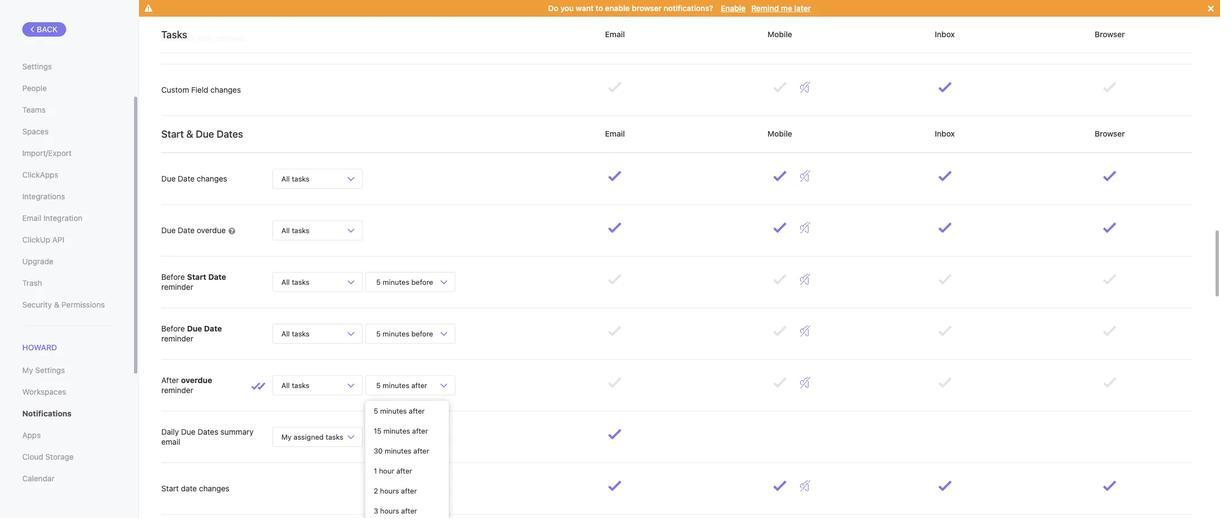 Task type: describe. For each thing, give the bounding box(es) containing it.
inbox for tasks
[[933, 29, 957, 39]]

inbox for start & due dates
[[933, 129, 957, 138]]

import/export link
[[22, 144, 111, 163]]

tasks
[[161, 29, 187, 40]]

email for tasks
[[603, 29, 627, 39]]

hours for 3
[[380, 507, 399, 516]]

all for sixth off image
[[281, 381, 290, 390]]

3 all tasks from the top
[[281, 278, 310, 287]]

start for &
[[161, 128, 184, 140]]

calendar
[[22, 475, 54, 484]]

start date changes
[[161, 484, 229, 494]]

summary
[[221, 428, 254, 437]]

date
[[181, 484, 197, 494]]

due date overdue
[[161, 226, 228, 235]]

before start date reminder
[[161, 272, 226, 292]]

reminder inside after overdue reminder
[[161, 386, 193, 395]]

email
[[161, 438, 180, 447]]

custom
[[161, 85, 189, 95]]

date up before start date reminder
[[178, 226, 195, 235]]

hours for 2
[[380, 487, 399, 496]]

after down am
[[413, 447, 429, 456]]

do you want to enable browser notifications? enable remind me later
[[548, 3, 811, 13]]

off image for checklist item resolved
[[801, 30, 811, 41]]

5 off image from the top
[[801, 326, 811, 337]]

after right hour
[[396, 467, 412, 476]]

due inside 'daily due dates summary email'
[[181, 428, 195, 437]]

2 hours after
[[374, 487, 417, 496]]

calendar link
[[22, 470, 111, 489]]

my assigned tasks
[[281, 433, 343, 442]]

1 all from the top
[[281, 174, 290, 183]]

resolved
[[214, 33, 245, 43]]

apps link
[[22, 427, 111, 446]]

people
[[22, 83, 47, 93]]

2 off image from the top
[[801, 171, 811, 182]]

changes for due date changes
[[197, 174, 227, 184]]

after down 2 hours after
[[401, 507, 417, 516]]

enable
[[605, 3, 630, 13]]

start for date
[[161, 484, 179, 494]]

workspaces link
[[22, 383, 111, 402]]

off image for start date changes
[[801, 481, 811, 492]]

:
[[387, 430, 389, 440]]

2
[[374, 487, 378, 496]]

0 vertical spatial dates
[[217, 128, 243, 140]]

5 minutes before for due date
[[374, 330, 435, 338]]

start inside before start date reminder
[[187, 272, 206, 282]]

changes for start date changes
[[199, 484, 229, 494]]

am
[[416, 431, 431, 440]]

notifications?
[[664, 3, 713, 13]]

after
[[161, 376, 179, 385]]

clickapps
[[22, 170, 58, 180]]

email integration link
[[22, 209, 111, 228]]

settings inside 'link'
[[22, 62, 52, 71]]

back link
[[22, 22, 66, 37]]

before for before due date reminder
[[161, 324, 185, 334]]

date inside before start date reminder
[[208, 272, 226, 282]]

want
[[576, 3, 594, 13]]

remind
[[751, 3, 779, 13]]

clickapps link
[[22, 166, 111, 185]]

workspaces
[[22, 388, 66, 397]]

teams link
[[22, 101, 111, 120]]

my for my settings
[[22, 366, 33, 376]]

my settings link
[[22, 362, 111, 381]]

15 minutes after
[[374, 427, 428, 436]]

to
[[596, 3, 603, 13]]

settings link
[[22, 57, 111, 76]]

clickup
[[22, 235, 50, 245]]

mobile for tasks
[[766, 29, 794, 39]]

trash
[[22, 279, 42, 288]]

checklist
[[161, 33, 195, 43]]

3 off image from the top
[[801, 222, 811, 234]]

cloud storage
[[22, 453, 74, 462]]

you
[[561, 3, 574, 13]]

field
[[191, 85, 208, 95]]

2 all tasks from the top
[[281, 226, 310, 235]]

email inside "link"
[[22, 214, 41, 223]]

trash link
[[22, 274, 111, 293]]

browser
[[632, 3, 662, 13]]

notifications
[[22, 409, 72, 419]]

spaces link
[[22, 122, 111, 141]]

changes for custom field changes
[[210, 85, 241, 95]]

after up 3 hours after
[[401, 487, 417, 496]]

30
[[374, 447, 383, 456]]

notifications link
[[22, 405, 111, 424]]

all for 5th off image
[[281, 330, 290, 338]]

date down start & due dates
[[178, 174, 195, 184]]

after overdue reminder
[[161, 376, 212, 395]]

people link
[[22, 79, 111, 98]]

& for start
[[186, 128, 193, 140]]



Task type: vqa. For each thing, say whether or not it's contained in the screenshot.
Dec corresponding to 15 Dec
no



Task type: locate. For each thing, give the bounding box(es) containing it.
inbox
[[933, 29, 957, 39], [933, 129, 957, 138]]

2 off image from the top
[[801, 481, 811, 492]]

due date changes
[[161, 174, 227, 184]]

changes right 'field'
[[210, 85, 241, 95]]

before due date reminder
[[161, 324, 222, 344]]

date inside before due date reminder
[[204, 324, 222, 334]]

dates down custom field changes
[[217, 128, 243, 140]]

5
[[376, 278, 381, 287], [376, 330, 381, 338], [376, 381, 381, 390], [374, 407, 378, 416]]

tasks
[[292, 174, 310, 183], [292, 226, 310, 235], [292, 278, 310, 287], [292, 330, 310, 338], [292, 381, 310, 390], [326, 433, 343, 442]]

hour
[[379, 467, 394, 476]]

overdue
[[197, 226, 226, 235], [181, 376, 212, 385]]

integration
[[44, 214, 82, 223]]

5 minutes before for start date
[[374, 278, 435, 287]]

1 vertical spatial before
[[161, 324, 185, 334]]

2 vertical spatial reminder
[[161, 386, 193, 395]]

clickup api link
[[22, 231, 111, 250]]

security & permissions
[[22, 300, 105, 310]]

do
[[548, 3, 558, 13]]

daily
[[161, 428, 179, 437]]

1 vertical spatial off image
[[801, 481, 811, 492]]

start down due date overdue on the left of page
[[187, 272, 206, 282]]

off image
[[801, 82, 811, 93], [801, 171, 811, 182], [801, 222, 811, 234], [801, 274, 811, 285], [801, 326, 811, 337], [801, 378, 811, 389]]

spaces
[[22, 127, 49, 136]]

2 mobile from the top
[[766, 129, 794, 138]]

0 vertical spatial &
[[186, 128, 193, 140]]

1 vertical spatial reminder
[[161, 334, 193, 344]]

hours right "3"
[[380, 507, 399, 516]]

email
[[603, 29, 627, 39], [603, 129, 627, 138], [22, 214, 41, 223]]

after up 30 minutes after
[[412, 427, 428, 436]]

reminder for due date
[[161, 334, 193, 344]]

1 vertical spatial 5 minutes before
[[374, 330, 435, 338]]

changes down start & due dates
[[197, 174, 227, 184]]

email for start & due dates
[[603, 129, 627, 138]]

all for 4th off image from the top of the page
[[281, 278, 290, 287]]

security
[[22, 300, 52, 310]]

5 minutes before
[[374, 278, 435, 287], [374, 330, 435, 338]]

& up due date changes at top left
[[186, 128, 193, 140]]

1 horizontal spatial my
[[281, 433, 292, 442]]

2 reminder from the top
[[161, 334, 193, 344]]

1 inbox from the top
[[933, 29, 957, 39]]

checklist item resolved
[[161, 33, 245, 43]]

2 inbox from the top
[[933, 129, 957, 138]]

import/export
[[22, 149, 72, 158]]

0 vertical spatial browser
[[1093, 29, 1127, 39]]

5 all from the top
[[281, 381, 290, 390]]

browser for start & due dates
[[1093, 129, 1127, 138]]

start left date
[[161, 484, 179, 494]]

browser for tasks
[[1093, 29, 1127, 39]]

me
[[781, 3, 792, 13]]

1 all tasks from the top
[[281, 174, 310, 183]]

reminder inside before due date reminder
[[161, 334, 193, 344]]

cloud storage link
[[22, 448, 111, 467]]

mobile for start & due dates
[[766, 129, 794, 138]]

cloud
[[22, 453, 43, 462]]

0 horizontal spatial my
[[22, 366, 33, 376]]

date down before start date reminder
[[204, 324, 222, 334]]

1 vertical spatial overdue
[[181, 376, 212, 385]]

hours right 2
[[380, 487, 399, 496]]

overdue down due date changes at top left
[[197, 226, 226, 235]]

before inside before due date reminder
[[161, 324, 185, 334]]

reminder
[[161, 283, 193, 292], [161, 334, 193, 344], [161, 386, 193, 395]]

0 vertical spatial start
[[161, 128, 184, 140]]

0 vertical spatial mobile
[[766, 29, 794, 39]]

all tasks
[[281, 174, 310, 183], [281, 226, 310, 235], [281, 278, 310, 287], [281, 330, 310, 338], [281, 381, 310, 390]]

0 vertical spatial before
[[161, 272, 185, 282]]

date down due date overdue on the left of page
[[208, 272, 226, 282]]

after
[[411, 381, 427, 390], [409, 407, 425, 416], [412, 427, 428, 436], [413, 447, 429, 456], [396, 467, 412, 476], [401, 487, 417, 496], [401, 507, 417, 516]]

before down due date overdue on the left of page
[[161, 272, 185, 282]]

email integration
[[22, 214, 82, 223]]

before inside before start date reminder
[[161, 272, 185, 282]]

5 minutes after
[[374, 381, 429, 390], [374, 407, 425, 416]]

my settings
[[22, 366, 65, 376]]

1 vertical spatial hours
[[380, 507, 399, 516]]

upgrade link
[[22, 253, 111, 271]]

all
[[281, 174, 290, 183], [281, 226, 290, 235], [281, 278, 290, 287], [281, 330, 290, 338], [281, 381, 290, 390]]

reminder down after at the bottom left
[[161, 386, 193, 395]]

start
[[161, 128, 184, 140], [187, 272, 206, 282], [161, 484, 179, 494]]

api
[[52, 235, 64, 245]]

2 vertical spatial email
[[22, 214, 41, 223]]

start & due dates
[[161, 128, 243, 140]]

my for my assigned tasks
[[281, 433, 292, 442]]

my left assigned
[[281, 433, 292, 442]]

0 vertical spatial email
[[603, 29, 627, 39]]

4 all from the top
[[281, 330, 290, 338]]

changes right date
[[199, 484, 229, 494]]

upgrade
[[22, 257, 53, 266]]

after up 15 minutes after
[[411, 381, 427, 390]]

3 all from the top
[[281, 278, 290, 287]]

1 off image from the top
[[801, 30, 811, 41]]

1 hours from the top
[[380, 487, 399, 496]]

2 vertical spatial changes
[[199, 484, 229, 494]]

integrations
[[22, 192, 65, 201]]

reminder inside before start date reminder
[[161, 283, 193, 292]]

reminder for start date
[[161, 283, 193, 292]]

1 vertical spatial changes
[[197, 174, 227, 184]]

storage
[[45, 453, 74, 462]]

settings up people
[[22, 62, 52, 71]]

assigned
[[294, 433, 324, 442]]

2 hours from the top
[[380, 507, 399, 516]]

4 all tasks from the top
[[281, 330, 310, 338]]

0 vertical spatial off image
[[801, 30, 811, 41]]

before for due date
[[411, 330, 433, 338]]

start down custom
[[161, 128, 184, 140]]

dates
[[217, 128, 243, 140], [198, 428, 218, 437]]

off image
[[801, 30, 811, 41], [801, 481, 811, 492]]

0 vertical spatial overdue
[[197, 226, 226, 235]]

browser
[[1093, 29, 1127, 39], [1093, 129, 1127, 138]]

5 all tasks from the top
[[281, 381, 310, 390]]

my down howard
[[22, 366, 33, 376]]

2 all from the top
[[281, 226, 290, 235]]

None text field
[[365, 428, 387, 444], [389, 428, 410, 444], [365, 428, 387, 444], [389, 428, 410, 444]]

3
[[374, 507, 378, 516]]

1 horizontal spatial &
[[186, 128, 193, 140]]

permissions
[[62, 300, 105, 310]]

reminder up before due date reminder
[[161, 283, 193, 292]]

30 minutes after
[[374, 447, 429, 456]]

3 hours after
[[374, 507, 417, 516]]

overdue inside after overdue reminder
[[181, 376, 212, 385]]

before
[[161, 272, 185, 282], [161, 324, 185, 334]]

2 browser from the top
[[1093, 129, 1127, 138]]

1 vertical spatial mobile
[[766, 129, 794, 138]]

1 5 minutes before from the top
[[374, 278, 435, 287]]

2 before from the top
[[161, 324, 185, 334]]

1 vertical spatial 5 minutes after
[[374, 407, 425, 416]]

dates inside 'daily due dates summary email'
[[198, 428, 218, 437]]

apps
[[22, 431, 41, 441]]

howard
[[22, 343, 57, 353]]

0 vertical spatial reminder
[[161, 283, 193, 292]]

15
[[374, 427, 382, 436]]

settings up 'workspaces'
[[35, 366, 65, 376]]

1
[[374, 467, 377, 476]]

after up am
[[409, 407, 425, 416]]

0 vertical spatial inbox
[[933, 29, 957, 39]]

enable
[[721, 3, 746, 13]]

0 horizontal spatial &
[[54, 300, 59, 310]]

0 vertical spatial settings
[[22, 62, 52, 71]]

reminder up after at the bottom left
[[161, 334, 193, 344]]

before down before start date reminder
[[161, 324, 185, 334]]

1 browser from the top
[[1093, 29, 1127, 39]]

later
[[794, 3, 811, 13]]

1 vertical spatial settings
[[35, 366, 65, 376]]

2 vertical spatial start
[[161, 484, 179, 494]]

1 vertical spatial before
[[411, 330, 433, 338]]

dates left summary
[[198, 428, 218, 437]]

due
[[196, 128, 214, 140], [161, 174, 176, 184], [161, 226, 176, 235], [187, 324, 202, 334], [181, 428, 195, 437]]

3 reminder from the top
[[161, 386, 193, 395]]

item
[[197, 33, 212, 43]]

hours
[[380, 487, 399, 496], [380, 507, 399, 516]]

0 vertical spatial before
[[411, 278, 433, 287]]

1 off image from the top
[[801, 82, 811, 93]]

0 vertical spatial 5 minutes after
[[374, 381, 429, 390]]

0 vertical spatial changes
[[210, 85, 241, 95]]

0 vertical spatial my
[[22, 366, 33, 376]]

settings
[[22, 62, 52, 71], [35, 366, 65, 376]]

1 reminder from the top
[[161, 283, 193, 292]]

clickup api
[[22, 235, 64, 245]]

4 off image from the top
[[801, 274, 811, 285]]

2 before from the top
[[411, 330, 433, 338]]

before for start date
[[411, 278, 433, 287]]

1 vertical spatial dates
[[198, 428, 218, 437]]

1 vertical spatial &
[[54, 300, 59, 310]]

& right 'security' at the left bottom of page
[[54, 300, 59, 310]]

1 before from the top
[[161, 272, 185, 282]]

changes
[[210, 85, 241, 95], [197, 174, 227, 184], [199, 484, 229, 494]]

1 mobile from the top
[[766, 29, 794, 39]]

date
[[178, 174, 195, 184], [178, 226, 195, 235], [208, 272, 226, 282], [204, 324, 222, 334]]

6 off image from the top
[[801, 378, 811, 389]]

1 vertical spatial email
[[603, 129, 627, 138]]

1 vertical spatial start
[[187, 272, 206, 282]]

overdue right after at the bottom left
[[181, 376, 212, 385]]

my
[[22, 366, 33, 376], [281, 433, 292, 442]]

minutes
[[383, 278, 409, 287], [383, 330, 409, 338], [383, 381, 409, 390], [380, 407, 407, 416], [384, 427, 410, 436], [385, 447, 411, 456]]

1 vertical spatial my
[[281, 433, 292, 442]]

integrations link
[[22, 187, 111, 206]]

due inside before due date reminder
[[187, 324, 202, 334]]

daily due dates summary email
[[161, 428, 254, 447]]

custom field changes
[[161, 85, 241, 95]]

1 vertical spatial inbox
[[933, 129, 957, 138]]

back
[[37, 24, 58, 34]]

before for before start date reminder
[[161, 272, 185, 282]]

& for security
[[54, 300, 59, 310]]

2 5 minutes before from the top
[[374, 330, 435, 338]]

security & permissions link
[[22, 296, 111, 315]]

0 vertical spatial hours
[[380, 487, 399, 496]]

1 before from the top
[[411, 278, 433, 287]]

teams
[[22, 105, 46, 115]]

&
[[186, 128, 193, 140], [54, 300, 59, 310]]

1 vertical spatial browser
[[1093, 129, 1127, 138]]

0 vertical spatial 5 minutes before
[[374, 278, 435, 287]]

1 hour after
[[374, 467, 412, 476]]



